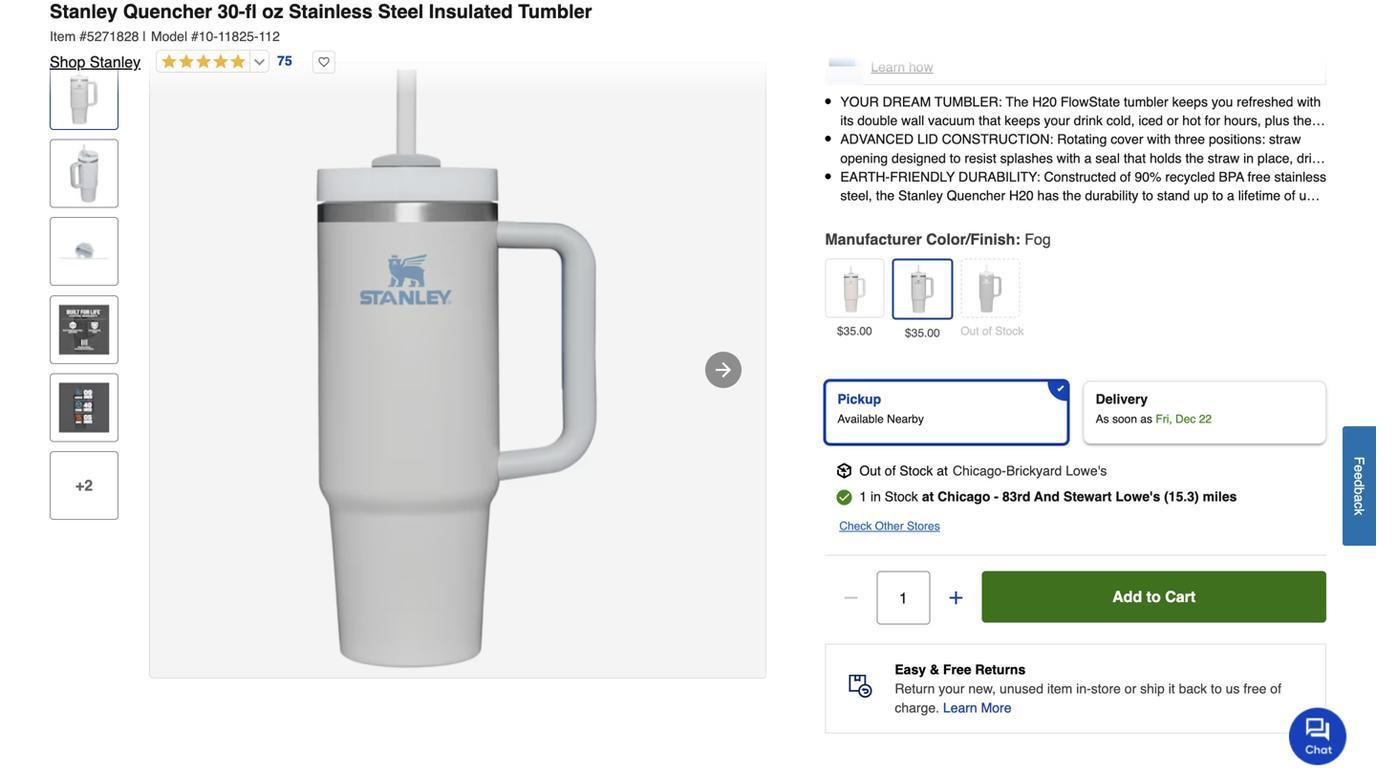 Task type: describe. For each thing, give the bounding box(es) containing it.
lid
[[918, 132, 939, 147]]

on
[[918, 132, 933, 147]]

b
[[1352, 487, 1368, 495]]

holder
[[1143, 132, 1181, 147]]

&
[[930, 662, 940, 677]]

to right up
[[1213, 188, 1224, 203]]

of right pickup icon
[[885, 463, 896, 479]]

dec
[[1176, 413, 1196, 426]]

refreshed
[[1237, 94, 1294, 109]]

stanley  #10-11825-112 - thumbnail4 image
[[54, 300, 114, 359]]

rotating
[[1058, 132, 1107, 147]]

out for out of stock at chicago-brickyard lowe's
[[860, 463, 881, 479]]

a inside advanced lid construction: rotating cover with three positions: straw opening designed to resist splashes with a seal that holds the straw in place, drink opening, and full-cover top for added leak resistance
[[1085, 150, 1092, 166]]

double
[[858, 113, 898, 128]]

sizes
[[954, 132, 984, 147]]

quencher inside earth-friendly durability: constructed of 90% recycled bpa free stainless steel, the stanley quencher h20 has the durability to stand up to a lifetime of use, eliminating the use of single-use plastic bottles and straws
[[947, 188, 1006, 203]]

chicago-
[[953, 463, 1007, 479]]

it inside 'your dream tumbler: the h20 flowstate tumbler keeps you refreshed with its double wall vacuum that keeps your drink cold, iced or hot for hours, plus the narrow base on all sizes fits just about any car cup holder and it is dishwasher safe'
[[1210, 132, 1217, 147]]

in-
[[1077, 681, 1092, 697]]

learn how
[[871, 59, 934, 75]]

straws
[[1146, 207, 1185, 222]]

heart outline image
[[312, 51, 335, 74]]

out of stock
[[961, 325, 1024, 338]]

d
[[1352, 480, 1368, 487]]

arrow right image
[[712, 359, 735, 381]]

1 vertical spatial stanley
[[90, 53, 141, 71]]

pickup available nearby
[[838, 392, 924, 426]]

stanley  #10-11825-112 - thumbnail5 image
[[54, 378, 114, 437]]

you
[[1212, 94, 1234, 109]]

free inside easy & free returns return your new, unused item in-store or ship it back to us free of charge.
[[1244, 681, 1267, 697]]

your
[[841, 94, 879, 109]]

us
[[1226, 681, 1240, 697]]

that inside 'your dream tumbler: the h20 flowstate tumbler keeps you refreshed with its double wall vacuum that keeps your drink cold, iced or hot for hours, plus the narrow base on all sizes fits just about any car cup holder and it is dishwasher safe'
[[979, 113, 1001, 128]]

manufacturer color/finish : fog
[[825, 230, 1051, 248]]

k
[[1352, 509, 1368, 515]]

1 vertical spatial with
[[1148, 132, 1171, 147]]

its
[[841, 113, 854, 128]]

hours,
[[1225, 113, 1262, 128]]

a inside earth-friendly durability: constructed of 90% recycled bpa free stainless steel, the stanley quencher h20 has the durability to stand up to a lifetime of use, eliminating the use of single-use plastic bottles and straws
[[1228, 188, 1235, 203]]

manufacturer
[[825, 230, 922, 248]]

insulated
[[429, 0, 513, 22]]

construction:
[[942, 132, 1054, 147]]

tumbler:
[[935, 94, 1003, 109]]

full-
[[922, 169, 943, 184]]

bpa
[[1219, 169, 1245, 184]]

as
[[1096, 413, 1110, 426]]

delivery
[[1096, 392, 1148, 407]]

car
[[1096, 132, 1114, 147]]

bottles
[[1077, 207, 1117, 222]]

fog image
[[898, 264, 948, 314]]

lifetime
[[1239, 188, 1281, 203]]

iced
[[1139, 113, 1164, 128]]

with inside 'your dream tumbler: the h20 flowstate tumbler keeps you refreshed with its double wall vacuum that keeps your drink cold, iced or hot for hours, plus the narrow base on all sizes fits just about any car cup holder and it is dishwasher safe'
[[1298, 94, 1322, 109]]

f e e d b a c k
[[1352, 457, 1368, 515]]

your dream tumbler: the h20 flowstate tumbler keeps you refreshed with its double wall vacuum that keeps your drink cold, iced or hot for hours, plus the narrow base on all sizes fits just about any car cup holder and it is dishwasher safe
[[841, 94, 1322, 166]]

delivery as soon as fri, dec 22
[[1096, 392, 1212, 426]]

tumbler
[[1124, 94, 1169, 109]]

of up "color/finish"
[[956, 207, 967, 222]]

stanley  #10-11825-112 - thumbnail2 image
[[54, 144, 114, 203]]

shop stanley
[[50, 53, 141, 71]]

30-
[[218, 0, 245, 22]]

to inside easy & free returns return your new, unused item in-store or ship it back to us free of charge.
[[1211, 681, 1223, 697]]

item
[[50, 29, 76, 44]]

back
[[1179, 681, 1208, 697]]

ship
[[1141, 681, 1165, 697]]

4.8 stars image
[[157, 54, 246, 71]]

minus image
[[842, 589, 861, 608]]

stock for out of stock
[[996, 325, 1024, 338]]

three
[[1175, 132, 1206, 147]]

stewart
[[1064, 489, 1112, 504]]

75
[[277, 53, 292, 69]]

nearby
[[887, 413, 924, 426]]

charcoal image
[[966, 263, 1016, 313]]

0 vertical spatial straw
[[1270, 132, 1302, 147]]

drink inside 'your dream tumbler: the h20 flowstate tumbler keeps you refreshed with its double wall vacuum that keeps your drink cold, iced or hot for hours, plus the narrow base on all sizes fits just about any car cup holder and it is dishwasher safe'
[[1074, 113, 1103, 128]]

vacuum
[[928, 113, 975, 128]]

recycled
[[1166, 169, 1216, 184]]

5271828
[[87, 29, 139, 44]]

about
[[1033, 132, 1067, 147]]

holds
[[1150, 150, 1182, 166]]

learn for learn more
[[944, 700, 978, 716]]

add to cart button
[[982, 571, 1327, 623]]

a inside button
[[1352, 495, 1368, 502]]

use,
[[1300, 188, 1325, 203]]

learn for learn how
[[871, 59, 906, 75]]

available
[[838, 413, 884, 426]]

of inside easy & free returns return your new, unused item in-store or ship it back to us free of charge.
[[1271, 681, 1282, 697]]

the inside 'your dream tumbler: the h20 flowstate tumbler keeps you refreshed with its double wall vacuum that keeps your drink cold, iced or hot for hours, plus the narrow base on all sizes fits just about any car cup holder and it is dishwasher safe'
[[1294, 113, 1312, 128]]

opening,
[[841, 169, 892, 184]]

add to cart
[[1113, 588, 1196, 606]]

earth-
[[841, 169, 890, 184]]

15.3
[[1169, 489, 1195, 504]]

stanley inside earth-friendly durability: constructed of 90% recycled bpa free stainless steel, the stanley quencher h20 has the durability to stand up to a lifetime of use, eliminating the use of single-use plastic bottles and straws
[[899, 188, 943, 203]]

drink inside advanced lid construction: rotating cover with three positions: straw opening designed to resist splashes with a seal that holds the straw in place, drink opening, and full-cover top for added leak resistance
[[1298, 150, 1327, 166]]

1 vertical spatial keeps
[[1005, 113, 1041, 128]]

1 vertical spatial cover
[[943, 169, 976, 184]]

added
[[1021, 169, 1059, 184]]

stand
[[1158, 188, 1190, 203]]

free
[[944, 662, 972, 677]]

plus
[[1266, 113, 1290, 128]]

to down '90%'
[[1143, 188, 1154, 203]]

stanley inside stanley quencher 30-fl oz stainless steel insulated tumbler item # 5271828 | model # 10-11825-112
[[50, 0, 118, 22]]

or inside 'your dream tumbler: the h20 flowstate tumbler keeps you refreshed with its double wall vacuum that keeps your drink cold, iced or hot for hours, plus the narrow base on all sizes fits just about any car cup holder and it is dishwasher safe'
[[1167, 113, 1179, 128]]

chicago
[[938, 489, 991, 504]]

1
[[860, 489, 867, 504]]

1 vertical spatial in
[[871, 489, 881, 504]]

of down charcoal image
[[983, 325, 992, 338]]

and inside advanced lid construction: rotating cover with three positions: straw opening designed to resist splashes with a seal that holds the straw in place, drink opening, and full-cover top for added leak resistance
[[896, 169, 918, 184]]

to inside button
[[1147, 588, 1161, 606]]

earth-friendly durability: constructed of 90% recycled bpa free stainless steel, the stanley quencher h20 has the durability to stand up to a lifetime of use, eliminating the use of single-use plastic bottles and straws
[[841, 169, 1327, 222]]

fri,
[[1156, 413, 1173, 426]]

model
[[151, 29, 187, 44]]

other
[[875, 520, 904, 533]]

)
[[1195, 489, 1200, 504]]

the down leak
[[1063, 188, 1082, 203]]

soon
[[1113, 413, 1138, 426]]

rose quartz image
[[830, 263, 880, 313]]

just
[[1009, 132, 1030, 147]]

and inside earth-friendly durability: constructed of 90% recycled bpa free stainless steel, the stanley quencher h20 has the durability to stand up to a lifetime of use, eliminating the use of single-use plastic bottles and straws
[[1120, 207, 1143, 222]]

steel
[[378, 0, 424, 22]]

and inside 'your dream tumbler: the h20 flowstate tumbler keeps you refreshed with its double wall vacuum that keeps your drink cold, iced or hot for hours, plus the narrow base on all sizes fits just about any car cup holder and it is dishwasher safe'
[[1184, 132, 1207, 147]]

f
[[1352, 457, 1368, 465]]

stainless
[[1275, 169, 1327, 184]]

quencher inside stanley quencher 30-fl oz stainless steel insulated tumbler item # 5271828 | model # 10-11825-112
[[123, 0, 212, 22]]

at for chicago-brickyard lowe's
[[937, 463, 948, 479]]

brickyard
[[1007, 463, 1062, 479]]



Task type: vqa. For each thing, say whether or not it's contained in the screenshot.
the topmost Plate
no



Task type: locate. For each thing, give the bounding box(es) containing it.
stainless
[[289, 0, 373, 22]]

at up 'chicago'
[[937, 463, 948, 479]]

and down durability
[[1120, 207, 1143, 222]]

plus image
[[947, 589, 966, 608]]

1 horizontal spatial in
[[1244, 150, 1254, 166]]

$35.00 down the rose quartz image
[[837, 325, 873, 338]]

stanley  #10-11825-112 - thumbnail image
[[54, 66, 114, 125]]

item
[[1048, 681, 1073, 697]]

1 horizontal spatial your
[[1045, 113, 1071, 128]]

stock for out of stock at chicago-brickyard lowe's
[[900, 463, 933, 479]]

stock up check other stores
[[885, 489, 919, 504]]

cup
[[1118, 132, 1140, 147]]

1 vertical spatial free
[[1244, 681, 1267, 697]]

0 horizontal spatial drink
[[1074, 113, 1103, 128]]

1 vertical spatial a
[[1228, 188, 1235, 203]]

that up the fits
[[979, 113, 1001, 128]]

oz
[[262, 0, 283, 22]]

and down hot
[[1184, 132, 1207, 147]]

stock down nearby
[[900, 463, 933, 479]]

1 horizontal spatial or
[[1167, 113, 1179, 128]]

h20 down added
[[1010, 188, 1034, 203]]

in right 1
[[871, 489, 881, 504]]

0 vertical spatial out
[[961, 325, 980, 338]]

0 horizontal spatial in
[[871, 489, 881, 504]]

0 horizontal spatial a
[[1085, 150, 1092, 166]]

2 e from the top
[[1352, 472, 1368, 480]]

of
[[1120, 169, 1132, 184], [1285, 188, 1296, 203], [956, 207, 967, 222], [983, 325, 992, 338], [885, 463, 896, 479], [1271, 681, 1282, 697]]

stanley up item
[[50, 0, 118, 22]]

0 vertical spatial for
[[1205, 113, 1221, 128]]

to inside advanced lid construction: rotating cover with three positions: straw opening designed to resist splashes with a seal that holds the straw in place, drink opening, and full-cover top for added leak resistance
[[950, 150, 961, 166]]

learn more link
[[944, 698, 1012, 718]]

1 horizontal spatial and
[[1120, 207, 1143, 222]]

0 vertical spatial at
[[937, 463, 948, 479]]

shop
[[50, 53, 85, 71]]

e up the d
[[1352, 465, 1368, 472]]

that down the 'cup' on the right top of the page
[[1124, 150, 1147, 166]]

0 horizontal spatial with
[[1057, 150, 1081, 166]]

1 horizontal spatial for
[[1205, 113, 1221, 128]]

for right hot
[[1205, 113, 1221, 128]]

straw
[[1270, 132, 1302, 147], [1208, 150, 1240, 166]]

2 horizontal spatial and
[[1184, 132, 1207, 147]]

1 # from the left
[[79, 29, 87, 44]]

|
[[143, 29, 146, 44]]

free up lifetime
[[1248, 169, 1271, 184]]

0 horizontal spatial cover
[[943, 169, 976, 184]]

fl
[[245, 0, 257, 22]]

Stepper number input field with increment and decrement buttons number field
[[877, 571, 931, 625]]

lowe's up stewart
[[1066, 463, 1107, 479]]

resist
[[965, 150, 997, 166]]

eliminating
[[841, 207, 905, 222]]

color/finish
[[927, 230, 1016, 248]]

free inside earth-friendly durability: constructed of 90% recycled bpa free stainless steel, the stanley quencher h20 has the durability to stand up to a lifetime of use, eliminating the use of single-use plastic bottles and straws
[[1248, 169, 1271, 184]]

use up manufacturer color/finish : fog
[[931, 207, 952, 222]]

at
[[937, 463, 948, 479], [922, 489, 934, 504]]

use up :
[[1010, 207, 1032, 222]]

item number 5 2 7 1 8 2 8 and model number 1 0 - 1 1 8 2 5 - 1 1 2 element
[[50, 27, 1327, 46]]

1 horizontal spatial it
[[1210, 132, 1217, 147]]

dishwasher
[[1234, 132, 1302, 147]]

2 horizontal spatial a
[[1352, 495, 1368, 502]]

in inside advanced lid construction: rotating cover with three positions: straw opening designed to resist splashes with a seal that holds the straw in place, drink opening, and full-cover top for added leak resistance
[[1244, 150, 1254, 166]]

wall
[[902, 113, 925, 128]]

0 vertical spatial h20
[[1033, 94, 1057, 109]]

it inside easy & free returns return your new, unused item in-store or ship it back to us free of charge.
[[1169, 681, 1176, 697]]

to right the add on the right bottom of page
[[1147, 588, 1161, 606]]

2 vertical spatial and
[[1120, 207, 1143, 222]]

0 vertical spatial your
[[1045, 113, 1071, 128]]

for
[[1205, 113, 1221, 128], [1002, 169, 1018, 184]]

cover down resist at the right top
[[943, 169, 976, 184]]

of right us
[[1271, 681, 1282, 697]]

of left '90%'
[[1120, 169, 1132, 184]]

1 horizontal spatial a
[[1228, 188, 1235, 203]]

0 vertical spatial drink
[[1074, 113, 1103, 128]]

2 vertical spatial stock
[[885, 489, 919, 504]]

with
[[1298, 94, 1322, 109], [1148, 132, 1171, 147], [1057, 150, 1081, 166]]

check other stores button
[[840, 517, 940, 536]]

1 horizontal spatial drink
[[1298, 150, 1327, 166]]

free right us
[[1244, 681, 1267, 697]]

seal
[[1096, 150, 1120, 166]]

0 horizontal spatial $35.00
[[837, 325, 873, 338]]

0 vertical spatial stanley
[[50, 0, 118, 22]]

the up eliminating
[[876, 188, 895, 203]]

to left us
[[1211, 681, 1223, 697]]

1 horizontal spatial cover
[[1111, 132, 1144, 147]]

your up about
[[1045, 113, 1071, 128]]

cover down cold,
[[1111, 132, 1144, 147]]

advanced
[[841, 132, 914, 147]]

for inside 'your dream tumbler: the h20 flowstate tumbler keeps you refreshed with its double wall vacuum that keeps your drink cold, iced or hot for hours, plus the narrow base on all sizes fits just about any car cup holder and it is dishwasher safe'
[[1205, 113, 1221, 128]]

0 horizontal spatial it
[[1169, 681, 1176, 697]]

1 vertical spatial or
[[1125, 681, 1137, 697]]

steel,
[[841, 188, 873, 203]]

resistance
[[1091, 169, 1152, 184]]

stanley  #10-11825-112 - thumbnail3 image
[[54, 222, 114, 281]]

0 vertical spatial that
[[979, 113, 1001, 128]]

leak
[[1062, 169, 1087, 184]]

1 vertical spatial drink
[[1298, 150, 1327, 166]]

0 horizontal spatial at
[[922, 489, 934, 504]]

0 vertical spatial a
[[1085, 150, 1092, 166]]

as
[[1141, 413, 1153, 426]]

for inside advanced lid construction: rotating cover with three positions: straw opening designed to resist splashes with a seal that holds the straw in place, drink opening, and full-cover top for added leak resistance
[[1002, 169, 1018, 184]]

pickup image
[[837, 463, 852, 479]]

0 vertical spatial and
[[1184, 132, 1207, 147]]

1 horizontal spatial straw
[[1270, 132, 1302, 147]]

0 vertical spatial free
[[1248, 169, 1271, 184]]

the inside advanced lid construction: rotating cover with three positions: straw opening designed to resist splashes with a seal that holds the straw in place, drink opening, and full-cover top for added leak resistance
[[1186, 150, 1205, 166]]

2 # from the left
[[191, 29, 199, 44]]

1 vertical spatial that
[[1124, 150, 1147, 166]]

0 horizontal spatial straw
[[1208, 150, 1240, 166]]

0 vertical spatial learn
[[871, 59, 906, 75]]

1 use from the left
[[931, 207, 952, 222]]

keeps
[[1173, 94, 1208, 109], [1005, 113, 1041, 128]]

at for at
[[922, 489, 934, 504]]

cart
[[1166, 588, 1196, 606]]

1 vertical spatial straw
[[1208, 150, 1240, 166]]

0 vertical spatial stock
[[996, 325, 1024, 338]]

0 horizontal spatial or
[[1125, 681, 1137, 697]]

out down charcoal image
[[961, 325, 980, 338]]

$35.00 for fog image
[[905, 327, 940, 340]]

learn how button
[[871, 57, 934, 76]]

to down sizes
[[950, 150, 961, 166]]

1 horizontal spatial that
[[1124, 150, 1147, 166]]

1 horizontal spatial keeps
[[1173, 94, 1208, 109]]

a down bpa
[[1228, 188, 1235, 203]]

pickup
[[838, 392, 882, 407]]

chat invite button image
[[1290, 707, 1348, 765]]

straw down is
[[1208, 150, 1240, 166]]

the right "plus" at right
[[1294, 113, 1312, 128]]

a down rotating
[[1085, 150, 1092, 166]]

1 vertical spatial lowe's
[[1116, 489, 1161, 504]]

1 e from the top
[[1352, 465, 1368, 472]]

0 horizontal spatial use
[[931, 207, 952, 222]]

1 vertical spatial it
[[1169, 681, 1176, 697]]

0 vertical spatial cover
[[1111, 132, 1144, 147]]

and
[[1184, 132, 1207, 147], [896, 169, 918, 184], [1120, 207, 1143, 222]]

0 horizontal spatial lowe's
[[1066, 463, 1107, 479]]

0 vertical spatial keeps
[[1173, 94, 1208, 109]]

a
[[1085, 150, 1092, 166], [1228, 188, 1235, 203], [1352, 495, 1368, 502]]

1 horizontal spatial $35.00
[[905, 327, 940, 340]]

check circle filled image
[[837, 490, 852, 505]]

2 vertical spatial a
[[1352, 495, 1368, 502]]

the up recycled
[[1186, 150, 1205, 166]]

h20 inside 'your dream tumbler: the h20 flowstate tumbler keeps you refreshed with its double wall vacuum that keeps your drink cold, iced or hot for hours, plus the narrow base on all sizes fits just about any car cup holder and it is dishwasher safe'
[[1033, 94, 1057, 109]]

hot
[[1183, 113, 1202, 128]]

stores
[[907, 520, 940, 533]]

1 vertical spatial h20
[[1010, 188, 1034, 203]]

+2 button
[[50, 451, 119, 520]]

1 horizontal spatial learn
[[944, 700, 978, 716]]

112
[[259, 29, 280, 44]]

for right top
[[1002, 169, 1018, 184]]

stock for 1 in stock at chicago - 83rd and stewart lowe's ( 15.3 ) miles
[[885, 489, 919, 504]]

90%
[[1135, 169, 1162, 184]]

out for out of stock
[[961, 325, 980, 338]]

0 horizontal spatial keeps
[[1005, 113, 1041, 128]]

add
[[1113, 588, 1143, 606]]

1 vertical spatial quencher
[[947, 188, 1006, 203]]

fits
[[988, 132, 1005, 147]]

top
[[980, 169, 998, 184]]

stanley down 5271828
[[90, 53, 141, 71]]

0 horizontal spatial that
[[979, 113, 1001, 128]]

with right "refreshed"
[[1298, 94, 1322, 109]]

with up holds
[[1148, 132, 1171, 147]]

1 horizontal spatial #
[[191, 29, 199, 44]]

your down free
[[939, 681, 965, 697]]

lowe's left (
[[1116, 489, 1161, 504]]

all
[[937, 132, 950, 147]]

or left hot
[[1167, 113, 1179, 128]]

0 horizontal spatial learn
[[871, 59, 906, 75]]

and down designed
[[896, 169, 918, 184]]

single-
[[971, 207, 1010, 222]]

e up 'b'
[[1352, 472, 1368, 480]]

miles
[[1203, 489, 1238, 504]]

learn left how
[[871, 59, 906, 75]]

$35.00 down fog image
[[905, 327, 940, 340]]

splashes
[[1001, 150, 1054, 166]]

it left is
[[1210, 132, 1217, 147]]

in down the positions:
[[1244, 150, 1254, 166]]

your inside easy & free returns return your new, unused item in-store or ship it back to us free of charge.
[[939, 681, 965, 697]]

-
[[995, 489, 999, 504]]

1 vertical spatial and
[[896, 169, 918, 184]]

use
[[931, 207, 952, 222], [1010, 207, 1032, 222]]

0 vertical spatial or
[[1167, 113, 1179, 128]]

+2
[[75, 477, 93, 494]]

of down stainless
[[1285, 188, 1296, 203]]

easy & free returns return your new, unused item in-store or ship it back to us free of charge.
[[895, 662, 1282, 716]]

learn more
[[944, 700, 1012, 716]]

option group containing pickup
[[818, 373, 1335, 452]]

that inside advanced lid construction: rotating cover with three positions: straw opening designed to resist splashes with a seal that holds the straw in place, drink opening, and full-cover top for added leak resistance
[[1124, 150, 1147, 166]]

1 horizontal spatial use
[[1010, 207, 1032, 222]]

return
[[895, 681, 935, 697]]

1 horizontal spatial lowe's
[[1116, 489, 1161, 504]]

1 horizontal spatial with
[[1148, 132, 1171, 147]]

drink up stainless
[[1298, 150, 1327, 166]]

stanley quencher 30-fl oz stainless steel insulated tumbler item # 5271828 | model # 10-11825-112
[[50, 0, 592, 44]]

0 vertical spatial it
[[1210, 132, 1217, 147]]

2 horizontal spatial with
[[1298, 94, 1322, 109]]

h20 inside earth-friendly durability: constructed of 90% recycled bpa free stainless steel, the stanley quencher h20 has the durability to stand up to a lifetime of use, eliminating the use of single-use plastic bottles and straws
[[1010, 188, 1034, 203]]

0 vertical spatial lowe's
[[1066, 463, 1107, 479]]

charge.
[[895, 700, 940, 716]]

0 horizontal spatial quencher
[[123, 0, 212, 22]]

1 horizontal spatial quencher
[[947, 188, 1006, 203]]

your inside 'your dream tumbler: the h20 flowstate tumbler keeps you refreshed with its double wall vacuum that keeps your drink cold, iced or hot for hours, plus the narrow base on all sizes fits just about any car cup holder and it is dishwasher safe'
[[1045, 113, 1071, 128]]

0 horizontal spatial out
[[860, 463, 881, 479]]

narrow
[[841, 132, 882, 147]]

it right ship
[[1169, 681, 1176, 697]]

$35.00 for the rose quartz image
[[837, 325, 873, 338]]

1 vertical spatial at
[[922, 489, 934, 504]]

store
[[1092, 681, 1121, 697]]

1 vertical spatial for
[[1002, 169, 1018, 184]]

keeps up hot
[[1173, 94, 1208, 109]]

stanley down friendly
[[899, 188, 943, 203]]

22
[[1200, 413, 1212, 426]]

2 vertical spatial stanley
[[899, 188, 943, 203]]

0 horizontal spatial your
[[939, 681, 965, 697]]

drink down "flowstate"
[[1074, 113, 1103, 128]]

0 horizontal spatial #
[[79, 29, 87, 44]]

learn
[[871, 59, 906, 75], [944, 700, 978, 716]]

quencher down top
[[947, 188, 1006, 203]]

option group
[[818, 373, 1335, 452]]

1 horizontal spatial out
[[961, 325, 980, 338]]

how
[[909, 59, 934, 75]]

quencher up model
[[123, 0, 212, 22]]

83rd
[[1003, 489, 1031, 504]]

1 horizontal spatial at
[[937, 463, 948, 479]]

at up stores
[[922, 489, 934, 504]]

1 vertical spatial out
[[860, 463, 881, 479]]

# right model
[[191, 29, 199, 44]]

0 vertical spatial with
[[1298, 94, 1322, 109]]

h20
[[1033, 94, 1057, 109], [1010, 188, 1034, 203]]

or left ship
[[1125, 681, 1137, 697]]

stanley  #10-11825-112 image
[[150, 62, 766, 678]]

11825-
[[218, 29, 259, 44]]

keeps up "just"
[[1005, 113, 1041, 128]]

learn down new,
[[944, 700, 978, 716]]

0 horizontal spatial for
[[1002, 169, 1018, 184]]

straw down "plus" at right
[[1270, 132, 1302, 147]]

0 vertical spatial in
[[1244, 150, 1254, 166]]

positions:
[[1209, 132, 1266, 147]]

10-
[[199, 29, 218, 44]]

learn inside learn more link
[[944, 700, 978, 716]]

durability:
[[959, 169, 1041, 184]]

# right item
[[79, 29, 87, 44]]

cold,
[[1107, 113, 1135, 128]]

learn inside learn how button
[[871, 59, 906, 75]]

0 horizontal spatial and
[[896, 169, 918, 184]]

2 use from the left
[[1010, 207, 1032, 222]]

2 vertical spatial with
[[1057, 150, 1081, 166]]

flowstate
[[1061, 94, 1121, 109]]

the up manufacturer color/finish : fog
[[908, 207, 927, 222]]

place,
[[1258, 150, 1294, 166]]

1 vertical spatial learn
[[944, 700, 978, 716]]

cover
[[1111, 132, 1144, 147], [943, 169, 976, 184]]

1 vertical spatial your
[[939, 681, 965, 697]]

0 vertical spatial quencher
[[123, 0, 212, 22]]

out right pickup icon
[[860, 463, 881, 479]]

h20 right the
[[1033, 94, 1057, 109]]

1 vertical spatial stock
[[900, 463, 933, 479]]

stock down charcoal image
[[996, 325, 1024, 338]]

a up the k
[[1352, 495, 1368, 502]]

constructed
[[1045, 169, 1117, 184]]

or inside easy & free returns return your new, unused item in-store or ship it back to us free of charge.
[[1125, 681, 1137, 697]]

with up leak
[[1057, 150, 1081, 166]]



